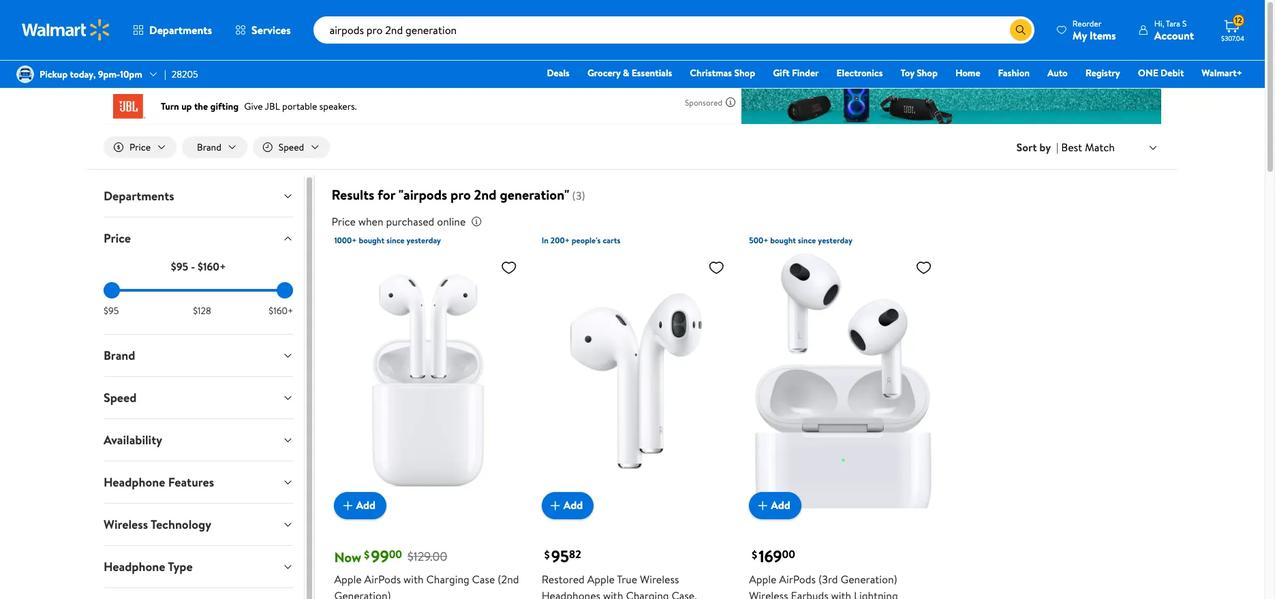Task type: vqa. For each thing, say whether or not it's contained in the screenshot.
rightmost Apple
yes



Task type: locate. For each thing, give the bounding box(es) containing it.
add button
[[334, 492, 387, 519], [542, 492, 594, 519], [750, 492, 802, 519]]

since down price when purchased online
[[387, 235, 405, 246]]

add button up 'now'
[[334, 492, 387, 519]]

1 vertical spatial price button
[[93, 218, 304, 259]]

shop up ad disclaimer and feedback for skylinedisplayad icon
[[735, 66, 756, 80]]

gift finder link
[[767, 65, 826, 80]]

add up 82
[[564, 498, 583, 513]]

apple down 'now'
[[334, 572, 362, 587]]

add for 95
[[564, 498, 583, 513]]

generation) down 'now'
[[334, 588, 391, 599]]

price button for price "tab" on the top of page
[[93, 218, 304, 259]]

2 horizontal spatial wireless
[[750, 588, 789, 599]]

1 headphone from the top
[[104, 474, 165, 491]]

0 horizontal spatial |
[[164, 67, 166, 81]]

10pm
[[120, 67, 142, 81]]

0 horizontal spatial apple
[[334, 572, 362, 587]]

2 since from the left
[[798, 235, 817, 246]]

1 horizontal spatial brand
[[197, 140, 221, 154]]

1 horizontal spatial generation)
[[841, 572, 898, 587]]

1 $ from the left
[[364, 548, 370, 563]]

2 horizontal spatial $
[[752, 548, 758, 563]]

1 horizontal spatial shop
[[917, 66, 938, 80]]

now $ 99 00 $129.00 apple airpods with charging case (2nd generation)
[[334, 545, 519, 599]]

0 horizontal spatial add to cart image
[[340, 498, 356, 514]]

walmart image
[[22, 19, 110, 41]]

wireless technology
[[104, 516, 211, 533]]

christmas shop link
[[684, 65, 762, 80]]

add to cart image up 169
[[755, 498, 771, 514]]

$ for 95
[[545, 548, 550, 563]]

0 horizontal spatial $95
[[104, 304, 119, 318]]

| 28205
[[164, 67, 198, 81]]

match
[[1086, 140, 1116, 155]]

charging
[[427, 572, 470, 587], [626, 588, 669, 599]]

1 horizontal spatial add button
[[542, 492, 594, 519]]

| left the 28205
[[164, 67, 166, 81]]

tab
[[93, 589, 304, 599]]

1 since from the left
[[387, 235, 405, 246]]

generation) right (3rd
[[841, 572, 898, 587]]

1 horizontal spatial $95
[[171, 259, 188, 274]]

$128
[[193, 304, 211, 318]]

0 vertical spatial brand
[[197, 140, 221, 154]]

brand button up the speed tab
[[93, 335, 304, 377]]

2 add button from the left
[[542, 492, 594, 519]]

pickup
[[40, 67, 68, 81]]

christmas
[[690, 66, 732, 80]]

wireless technology tab
[[93, 504, 304, 546]]

price button for sort and filter section element
[[104, 136, 177, 158]]

0 horizontal spatial since
[[387, 235, 405, 246]]

wireless down 169
[[750, 588, 789, 599]]

2 airpods from the left
[[780, 572, 816, 587]]

charging down true
[[626, 588, 669, 599]]

3 add from the left
[[771, 498, 791, 513]]

with down true
[[604, 588, 624, 599]]

3 apple from the left
[[750, 572, 777, 587]]

1 add from the left
[[356, 498, 376, 513]]

auto
[[1048, 66, 1068, 80]]

brand button
[[182, 136, 247, 158], [93, 335, 304, 377]]

1 apple from the left
[[334, 572, 362, 587]]

Walmart Site-Wide search field
[[313, 16, 1035, 44]]

when
[[359, 214, 384, 229]]

1 horizontal spatial with
[[604, 588, 624, 599]]

1 vertical spatial departments
[[104, 188, 174, 205]]

1 vertical spatial brand button
[[93, 335, 304, 377]]

reorder my items
[[1073, 17, 1117, 43]]

airpods up earbuds
[[780, 572, 816, 587]]

0 vertical spatial charging
[[427, 572, 470, 587]]

add
[[356, 498, 376, 513], [564, 498, 583, 513], [771, 498, 791, 513]]

2 $ from the left
[[545, 548, 550, 563]]

1 horizontal spatial 00
[[783, 547, 796, 562]]

1 00 from the left
[[389, 547, 402, 562]]

earbuds
[[791, 588, 829, 599]]

best match button
[[1059, 138, 1162, 156]]

headphone
[[104, 474, 165, 491], [104, 559, 165, 576]]

1 vertical spatial brand
[[104, 347, 135, 364]]

1 add to cart image from the left
[[340, 498, 356, 514]]

1 horizontal spatial add to cart image
[[547, 498, 564, 514]]

home link
[[950, 65, 987, 80]]

1 horizontal spatial speed
[[279, 140, 304, 154]]

add button for $129.00
[[334, 492, 387, 519]]

add button up the '$ 169 00' at the bottom of page
[[750, 492, 802, 519]]

for
[[378, 186, 396, 204]]

brand
[[197, 140, 221, 154], [104, 347, 135, 364]]

2 shop from the left
[[917, 66, 938, 80]]

wireless
[[104, 516, 148, 533], [640, 572, 680, 587], [750, 588, 789, 599]]

$129.00
[[408, 549, 448, 566]]

0 vertical spatial headphone
[[104, 474, 165, 491]]

$160+
[[198, 259, 226, 274], [269, 304, 293, 318]]

1 vertical spatial price
[[332, 214, 356, 229]]

technology
[[151, 516, 211, 533]]

add to cart image for $129.00
[[340, 498, 356, 514]]

bought down "when"
[[359, 235, 385, 246]]

0 vertical spatial $95
[[171, 259, 188, 274]]

debit
[[1161, 66, 1185, 80]]

headphone for headphone features
[[104, 474, 165, 491]]

$ left 169
[[752, 548, 758, 563]]

with down $129.00
[[404, 572, 424, 587]]

0 vertical spatial price button
[[104, 136, 177, 158]]

purchased
[[386, 214, 435, 229]]

shop for christmas shop
[[735, 66, 756, 80]]

0 horizontal spatial with
[[404, 572, 424, 587]]

2 add from the left
[[564, 498, 583, 513]]

generation) inside now $ 99 00 $129.00 apple airpods with charging case (2nd generation)
[[334, 588, 391, 599]]

add button for 169
[[750, 492, 802, 519]]

wireless right true
[[640, 572, 680, 587]]

add button up 82
[[542, 492, 594, 519]]

0 horizontal spatial charging
[[427, 572, 470, 587]]

1 vertical spatial headphone
[[104, 559, 165, 576]]

2 horizontal spatial with
[[832, 588, 852, 599]]

0 horizontal spatial add
[[356, 498, 376, 513]]

since
[[387, 235, 405, 246], [798, 235, 817, 246]]

search icon image
[[1016, 25, 1027, 35]]

0 horizontal spatial $160+
[[198, 259, 226, 274]]

(2nd
[[498, 572, 519, 587]]

00 left $129.00
[[389, 547, 402, 562]]

2 add to cart image from the left
[[547, 498, 564, 514]]

2 yesterday from the left
[[819, 235, 853, 246]]

departments inside dropdown button
[[104, 188, 174, 205]]

departments button
[[121, 14, 224, 46]]

1 horizontal spatial yesterday
[[819, 235, 853, 246]]

account
[[1155, 28, 1195, 43]]

charging down $129.00
[[427, 572, 470, 587]]

wireless inside apple airpods (3rd generation) wireless earbuds with lightnin
[[750, 588, 789, 599]]

0 horizontal spatial wireless
[[104, 516, 148, 533]]

now
[[334, 548, 362, 566]]

$
[[364, 548, 370, 563], [545, 548, 550, 563], [752, 548, 758, 563]]

2 apple from the left
[[588, 572, 615, 587]]

brand button up "departments" 'tab'
[[182, 136, 247, 158]]

speed tab
[[93, 377, 304, 419]]

add for 169
[[771, 498, 791, 513]]

1 horizontal spatial |
[[1057, 140, 1059, 155]]

0 vertical spatial wireless
[[104, 516, 148, 533]]

500+
[[750, 235, 769, 246]]

wireless inside dropdown button
[[104, 516, 148, 533]]

1 vertical spatial $95
[[104, 304, 119, 318]]

price tab
[[93, 218, 304, 259]]

add to cart image for 169
[[755, 498, 771, 514]]

$ 95 82
[[545, 545, 582, 568]]

3 add to cart image from the left
[[755, 498, 771, 514]]

0 horizontal spatial brand
[[104, 347, 135, 364]]

add to cart image up 'now'
[[340, 498, 356, 514]]

departments tab
[[93, 175, 304, 217]]

apple inside apple airpods (3rd generation) wireless earbuds with lightnin
[[750, 572, 777, 587]]

headphone down "availability"
[[104, 474, 165, 491]]

1 horizontal spatial $160+
[[269, 304, 293, 318]]

since right the 500+
[[798, 235, 817, 246]]

2 00 from the left
[[783, 547, 796, 562]]

deals link
[[541, 65, 576, 80]]

99
[[371, 545, 389, 568]]

1 horizontal spatial bought
[[771, 235, 797, 246]]

price button
[[104, 136, 177, 158], [93, 218, 304, 259]]

fashion
[[999, 66, 1030, 80]]

charging inside restored apple true wireless headphones with charging case
[[626, 588, 669, 599]]

1 yesterday from the left
[[407, 235, 441, 246]]

headphone left type
[[104, 559, 165, 576]]

1 horizontal spatial wireless
[[640, 572, 680, 587]]

1 add button from the left
[[334, 492, 387, 519]]

add to cart image
[[340, 498, 356, 514], [547, 498, 564, 514], [755, 498, 771, 514]]

1 vertical spatial generation)
[[334, 588, 391, 599]]

1 horizontal spatial add
[[564, 498, 583, 513]]

in
[[542, 235, 549, 246]]

electronics link
[[831, 65, 890, 80]]

1 horizontal spatial apple
[[588, 572, 615, 587]]

2 horizontal spatial add to cart image
[[755, 498, 771, 514]]

headphone features tab
[[93, 462, 304, 503]]

1 horizontal spatial since
[[798, 235, 817, 246]]

1 shop from the left
[[735, 66, 756, 80]]

| right by
[[1057, 140, 1059, 155]]

$160 range field
[[104, 289, 294, 292]]

Search search field
[[313, 16, 1035, 44]]

1 horizontal spatial $
[[545, 548, 550, 563]]

2 vertical spatial wireless
[[750, 588, 789, 599]]

$95 range field
[[104, 289, 294, 292]]

0 horizontal spatial add button
[[334, 492, 387, 519]]

add to cart image up the 95
[[547, 498, 564, 514]]

yesterday
[[407, 235, 441, 246], [819, 235, 853, 246]]

add for $129.00
[[356, 498, 376, 513]]

$ left 99
[[364, 548, 370, 563]]

airpods down 99
[[365, 572, 401, 587]]

wireless up headphone type
[[104, 516, 148, 533]]

$ inside $ 95 82
[[545, 548, 550, 563]]

0 vertical spatial price
[[130, 140, 151, 154]]

since for 169
[[798, 235, 817, 246]]

1 vertical spatial |
[[1057, 140, 1059, 155]]

2 bought from the left
[[771, 235, 797, 246]]

0 horizontal spatial generation)
[[334, 588, 391, 599]]

1 vertical spatial speed
[[104, 389, 137, 407]]

grocery & essentials link
[[582, 65, 679, 80]]

0 horizontal spatial $
[[364, 548, 370, 563]]

bought right the 500+
[[771, 235, 797, 246]]

apple inside now $ 99 00 $129.00 apple airpods with charging case (2nd generation)
[[334, 572, 362, 587]]

1 vertical spatial $160+
[[269, 304, 293, 318]]

2 vertical spatial price
[[104, 230, 131, 247]]

28205
[[172, 67, 198, 81]]

toy shop link
[[895, 65, 944, 80]]

add to favorites list, apple airpods (3rd generation) wireless earbuds with lightning charging case image
[[916, 259, 933, 276]]

1 vertical spatial charging
[[626, 588, 669, 599]]

0 horizontal spatial speed
[[104, 389, 137, 407]]

toy shop
[[901, 66, 938, 80]]

1000+
[[334, 235, 357, 246]]

true
[[617, 572, 638, 587]]

1 horizontal spatial airpods
[[780, 572, 816, 587]]

3 $ from the left
[[752, 548, 758, 563]]

price inside sort and filter section element
[[130, 140, 151, 154]]

0 horizontal spatial airpods
[[365, 572, 401, 587]]

electronics
[[837, 66, 883, 80]]

$ inside the '$ 169 00'
[[752, 548, 758, 563]]

0 horizontal spatial bought
[[359, 235, 385, 246]]

toy
[[901, 66, 915, 80]]

brand inside sort and filter section element
[[197, 140, 221, 154]]

hi, tara s account
[[1155, 17, 1195, 43]]

2 horizontal spatial add
[[771, 498, 791, 513]]

services
[[252, 23, 291, 38]]

0 vertical spatial generation)
[[841, 572, 898, 587]]

christmas shop
[[690, 66, 756, 80]]

generation)
[[841, 572, 898, 587], [334, 588, 391, 599]]

reorder
[[1073, 17, 1102, 29]]

0 vertical spatial departments
[[149, 23, 212, 38]]

gift finder
[[773, 66, 819, 80]]

apple down 169
[[750, 572, 777, 587]]

with down (3rd
[[832, 588, 852, 599]]

 image
[[16, 65, 34, 83]]

with
[[404, 572, 424, 587], [604, 588, 624, 599], [832, 588, 852, 599]]

2 horizontal spatial apple
[[750, 572, 777, 587]]

shop for toy shop
[[917, 66, 938, 80]]

add up the '$ 169 00' at the bottom of page
[[771, 498, 791, 513]]

0 vertical spatial speed
[[279, 140, 304, 154]]

00 up earbuds
[[783, 547, 796, 562]]

1 airpods from the left
[[365, 572, 401, 587]]

2 horizontal spatial add button
[[750, 492, 802, 519]]

yesterday for 169
[[819, 235, 853, 246]]

registry
[[1086, 66, 1121, 80]]

price inside "tab"
[[104, 230, 131, 247]]

apple inside restored apple true wireless headphones with charging case
[[588, 572, 615, 587]]

3 add button from the left
[[750, 492, 802, 519]]

headphone type
[[104, 559, 193, 576]]

wireless inside restored apple true wireless headphones with charging case
[[640, 572, 680, 587]]

add up 99
[[356, 498, 376, 513]]

$ left the 95
[[545, 548, 550, 563]]

0 horizontal spatial yesterday
[[407, 235, 441, 246]]

availability
[[104, 432, 162, 449]]

$307.04
[[1222, 33, 1245, 43]]

0 horizontal spatial 00
[[389, 547, 402, 562]]

200+
[[551, 235, 570, 246]]

0 horizontal spatial shop
[[735, 66, 756, 80]]

headphones
[[542, 588, 601, 599]]

00
[[389, 547, 402, 562], [783, 547, 796, 562]]

$ 169 00
[[752, 545, 796, 568]]

1 horizontal spatial charging
[[626, 588, 669, 599]]

95
[[552, 545, 570, 568]]

yesterday for $129.00
[[407, 235, 441, 246]]

apple left true
[[588, 572, 615, 587]]

2 headphone from the top
[[104, 559, 165, 576]]

shop right toy
[[917, 66, 938, 80]]

1 vertical spatial wireless
[[640, 572, 680, 587]]

1 bought from the left
[[359, 235, 385, 246]]



Task type: describe. For each thing, give the bounding box(es) containing it.
00 inside now $ 99 00 $129.00 apple airpods with charging case (2nd generation)
[[389, 547, 402, 562]]

restored apple true wireless headphones with charging case
[[542, 572, 698, 599]]

apple airpods with charging case (2nd generation) image
[[334, 254, 523, 509]]

00 inside the '$ 169 00'
[[783, 547, 796, 562]]

add to favorites list, apple airpods with charging case (2nd generation) image
[[501, 259, 517, 276]]

apple airpods (3rd generation) wireless earbuds with lightning charging case image
[[750, 254, 938, 509]]

grocery
[[588, 66, 621, 80]]

best match
[[1062, 140, 1116, 155]]

results for "airpods pro 2nd generation" (3)
[[332, 186, 586, 204]]

services button
[[224, 14, 303, 46]]

1000+ bought since yesterday
[[334, 235, 441, 246]]

$95 for $95 - $160+
[[171, 259, 188, 274]]

restored apple true wireless headphones with charging case, white, viprb-mv7n2am/a (refurbished) image
[[542, 254, 730, 509]]

0 vertical spatial |
[[164, 67, 166, 81]]

500+ bought since yesterday
[[750, 235, 853, 246]]

online
[[437, 214, 466, 229]]

$95 - $160+
[[171, 259, 226, 274]]

ad disclaimer and feedback for skylinedisplayad image
[[726, 97, 737, 108]]

grocery & essentials
[[588, 66, 673, 80]]

12
[[1236, 14, 1243, 26]]

pickup today, 9pm-10pm
[[40, 67, 142, 81]]

since for $129.00
[[387, 235, 405, 246]]

apple airpods (3rd generation) wireless earbuds with lightnin
[[750, 572, 899, 599]]

items
[[1090, 28, 1117, 43]]

headphone type button
[[93, 546, 304, 588]]

by
[[1040, 140, 1052, 155]]

with inside now $ 99 00 $129.00 apple airpods with charging case (2nd generation)
[[404, 572, 424, 587]]

wireless technology button
[[93, 504, 304, 546]]

case
[[472, 572, 495, 587]]

gift
[[773, 66, 790, 80]]

my
[[1073, 28, 1088, 43]]

availability button
[[93, 419, 304, 461]]

best
[[1062, 140, 1083, 155]]

$ for 169
[[752, 548, 758, 563]]

home
[[956, 66, 981, 80]]

price when purchased online
[[332, 214, 466, 229]]

82
[[570, 547, 582, 562]]

"airpods
[[399, 186, 448, 204]]

charging inside now $ 99 00 $129.00 apple airpods with charging case (2nd generation)
[[427, 572, 470, 587]]

legal information image
[[471, 216, 482, 227]]

departments inside popup button
[[149, 23, 212, 38]]

today,
[[70, 67, 96, 81]]

bought for 169
[[771, 235, 797, 246]]

9pm-
[[98, 67, 120, 81]]

add button for 95
[[542, 492, 594, 519]]

169
[[759, 545, 783, 568]]

airpods inside apple airpods (3rd generation) wireless earbuds with lightnin
[[780, 572, 816, 587]]

$95 for $95
[[104, 304, 119, 318]]

auto link
[[1042, 65, 1075, 80]]

one
[[1139, 66, 1159, 80]]

(3rd
[[819, 572, 839, 587]]

$ inside now $ 99 00 $129.00 apple airpods with charging case (2nd generation)
[[364, 548, 370, 563]]

results
[[332, 186, 375, 204]]

availability tab
[[93, 419, 304, 461]]

one debit
[[1139, 66, 1185, 80]]

type
[[168, 559, 193, 576]]

walmart+
[[1203, 66, 1243, 80]]

bought for $129.00
[[359, 235, 385, 246]]

add to favorites list, restored apple true wireless headphones with charging case, white, viprb-mv7n2am/a (refurbished) image
[[709, 259, 725, 276]]

with inside restored apple true wireless headphones with charging case
[[604, 588, 624, 599]]

headphone features
[[104, 474, 214, 491]]

sponsored
[[685, 96, 723, 108]]

deals
[[547, 66, 570, 80]]

0 vertical spatial brand button
[[182, 136, 247, 158]]

0 vertical spatial $160+
[[198, 259, 226, 274]]

carts
[[603, 235, 621, 246]]

sort
[[1017, 140, 1038, 155]]

fashion link
[[993, 65, 1037, 80]]

airpods inside now $ 99 00 $129.00 apple airpods with charging case (2nd generation)
[[365, 572, 401, 587]]

sort and filter section element
[[87, 125, 1178, 169]]

people's
[[572, 235, 601, 246]]

0 vertical spatial speed button
[[253, 136, 330, 158]]

brand inside "tab"
[[104, 347, 135, 364]]

generation) inside apple airpods (3rd generation) wireless earbuds with lightnin
[[841, 572, 898, 587]]

headphone for headphone type
[[104, 559, 165, 576]]

finder
[[792, 66, 819, 80]]

tara
[[1167, 17, 1181, 29]]

1 vertical spatial speed button
[[93, 377, 304, 419]]

speed inside tab
[[104, 389, 137, 407]]

registry link
[[1080, 65, 1127, 80]]

one debit link
[[1133, 65, 1191, 80]]

add to cart image for 95
[[547, 498, 564, 514]]

with inside apple airpods (3rd generation) wireless earbuds with lightnin
[[832, 588, 852, 599]]

features
[[168, 474, 214, 491]]

| inside sort and filter section element
[[1057, 140, 1059, 155]]

(3)
[[572, 188, 586, 203]]

restored
[[542, 572, 585, 587]]

generation"
[[500, 186, 570, 204]]

&
[[623, 66, 630, 80]]

speed inside sort and filter section element
[[279, 140, 304, 154]]

walmart+ link
[[1196, 65, 1249, 80]]

s
[[1183, 17, 1187, 29]]

sort by |
[[1017, 140, 1059, 155]]

2nd
[[474, 186, 497, 204]]

-
[[191, 259, 195, 274]]

pro
[[451, 186, 471, 204]]

essentials
[[632, 66, 673, 80]]

headphone type tab
[[93, 546, 304, 588]]

brand tab
[[93, 335, 304, 377]]



